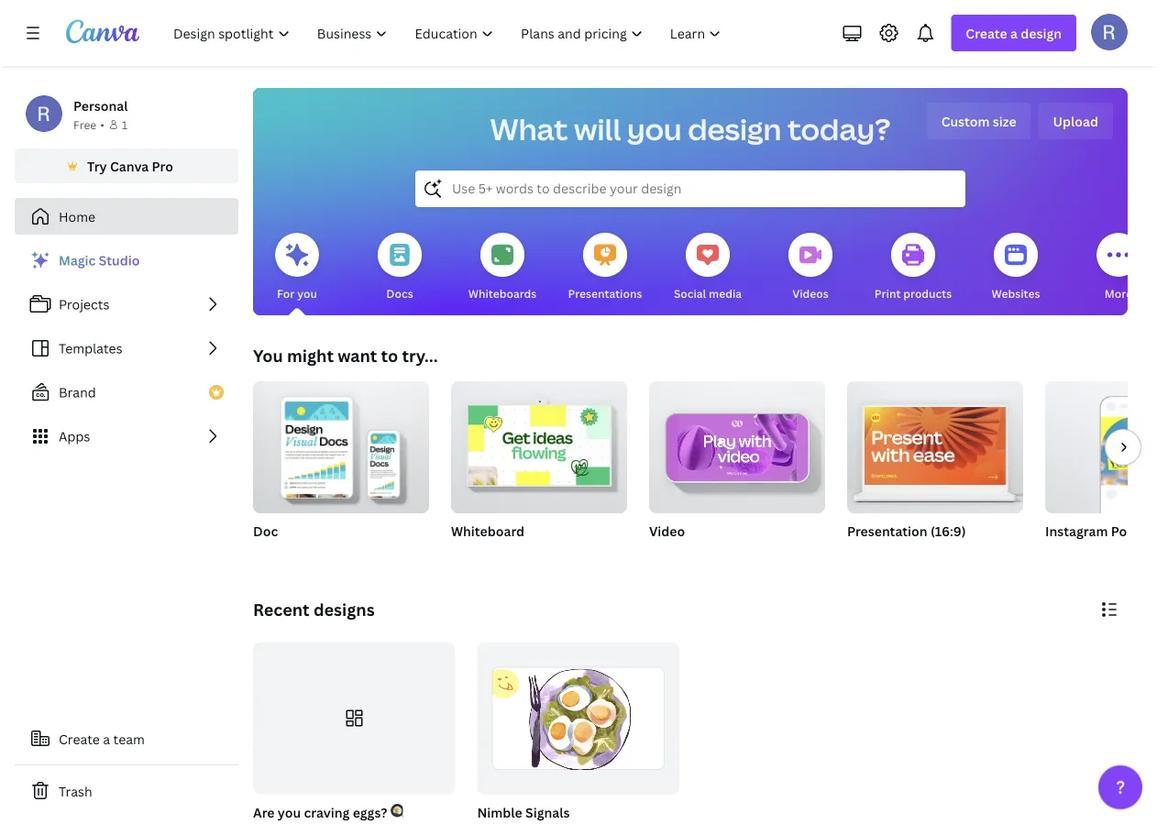 Task type: vqa. For each thing, say whether or not it's contained in the screenshot.
the top 1
yes



Task type: locate. For each thing, give the bounding box(es) containing it.
0 horizontal spatial create
[[59, 731, 100, 748]]

1 vertical spatial design
[[688, 109, 782, 149]]

0 vertical spatial a
[[1011, 24, 1018, 42]]

× inside presentation (16:9) 1920 × 1080 px
[[876, 546, 882, 561]]

3 1080 from the left
[[1084, 546, 1112, 561]]

1 horizontal spatial 1
[[637, 774, 642, 786]]

0 vertical spatial design
[[1021, 24, 1062, 42]]

designs
[[314, 598, 375, 621]]

Search search field
[[452, 172, 929, 206]]

studio
[[99, 252, 140, 269]]

2 px from the left
[[1114, 546, 1127, 561]]

to
[[381, 344, 398, 367]]

1 horizontal spatial design
[[1021, 24, 1062, 42]]

group
[[253, 374, 429, 514], [451, 374, 627, 514], [649, 374, 825, 514], [847, 374, 1024, 514], [1046, 382, 1157, 514]]

for you button
[[275, 220, 319, 316]]

today?
[[788, 109, 891, 149]]

craving
[[304, 804, 350, 822]]

print
[[875, 286, 901, 301]]

apps
[[59, 428, 90, 445]]

websites button
[[992, 220, 1041, 316]]

doc group
[[253, 374, 429, 563]]

custom
[[942, 112, 990, 130]]

create left team
[[59, 731, 100, 748]]

presentations button
[[568, 220, 642, 316]]

1 of 2
[[637, 774, 667, 786]]

create inside button
[[59, 731, 100, 748]]

upload
[[1053, 112, 1099, 130]]

1 horizontal spatial px
[[1114, 546, 1127, 561]]

more
[[1105, 286, 1133, 301]]

you right will
[[627, 109, 682, 149]]

trash link
[[15, 773, 238, 810]]

home
[[59, 208, 95, 225]]

docs button
[[378, 220, 422, 316]]

you for are you craving eggs? 🍳
[[278, 804, 301, 822]]

you
[[253, 344, 283, 367]]

ruby anderson image
[[1091, 14, 1128, 50]]

design left ruby anderson image
[[1021, 24, 1062, 42]]

1 1080 from the left
[[884, 546, 912, 561]]

recent
[[253, 598, 310, 621]]

presentation
[[847, 522, 928, 540]]

1 vertical spatial 1
[[637, 774, 642, 786]]

custom size
[[942, 112, 1017, 130]]

px inside presentation (16:9) 1920 × 1080 px
[[915, 546, 927, 561]]

create a design
[[966, 24, 1062, 42]]

a inside the create a team button
[[103, 731, 110, 748]]

1080 inside presentation (16:9) 1920 × 1080 px
[[884, 546, 912, 561]]

1 vertical spatial create
[[59, 731, 100, 748]]

nimble
[[477, 804, 523, 822]]

create
[[966, 24, 1008, 42], [59, 731, 100, 748]]

what will you design today?
[[490, 109, 891, 149]]

websites
[[992, 286, 1041, 301]]

a left team
[[103, 731, 110, 748]]

1 vertical spatial a
[[103, 731, 110, 748]]

projects link
[[15, 286, 238, 323]]

1 vertical spatial you
[[297, 286, 317, 301]]

group for video
[[649, 374, 825, 514]]

create inside dropdown button
[[966, 24, 1008, 42]]

px down presentation
[[915, 546, 927, 561]]

team
[[113, 731, 145, 748]]

design
[[1021, 24, 1062, 42], [688, 109, 782, 149]]

a up size
[[1011, 24, 1018, 42]]

1 horizontal spatial create
[[966, 24, 1008, 42]]

create for create a team
[[59, 731, 100, 748]]

recent designs
[[253, 598, 375, 621]]

might
[[287, 344, 334, 367]]

1 horizontal spatial a
[[1011, 24, 1018, 42]]

videos button
[[789, 220, 833, 316]]

px
[[915, 546, 927, 561], [1114, 546, 1127, 561]]

design inside create a design dropdown button
[[1021, 24, 1062, 42]]

px down post
[[1114, 546, 1127, 561]]

magic studio link
[[15, 242, 238, 279]]

media
[[709, 286, 742, 301]]

list
[[15, 242, 238, 455]]

None search field
[[415, 171, 966, 207]]

video
[[649, 522, 685, 540]]

× down instagram
[[1076, 546, 1081, 561]]

0 horizontal spatial 1
[[122, 117, 128, 132]]

1 left of
[[637, 774, 642, 786]]

instagram post (square) group
[[1046, 382, 1157, 563]]

nimble signals button
[[477, 802, 570, 825]]

1 horizontal spatial ×
[[1076, 546, 1081, 561]]

1 px from the left
[[915, 546, 927, 561]]

list containing magic studio
[[15, 242, 238, 455]]

presentation (16:9) group
[[847, 374, 1024, 563]]

a for team
[[103, 731, 110, 748]]

2 × from the left
[[1076, 546, 1081, 561]]

1 right •
[[122, 117, 128, 132]]

presentations
[[568, 286, 642, 301]]

2 horizontal spatial 1080
[[1084, 546, 1112, 561]]

are you craving eggs? 🍳
[[253, 804, 403, 822]]

are you craving eggs? 🍳 button
[[249, 643, 455, 825], [253, 802, 403, 825]]

0 horizontal spatial ×
[[876, 546, 882, 561]]

1
[[122, 117, 128, 132], [637, 774, 642, 786]]

post
[[1111, 522, 1139, 540]]

×
[[876, 546, 882, 561], [1076, 546, 1081, 561]]

whiteboards button
[[468, 220, 537, 316]]

videos
[[793, 286, 829, 301]]

you right for
[[297, 286, 317, 301]]

1 for 1
[[122, 117, 128, 132]]

you inside button
[[297, 286, 317, 301]]

1 × from the left
[[876, 546, 882, 561]]

design up search search field
[[688, 109, 782, 149]]

1080
[[884, 546, 912, 561], [1046, 546, 1073, 561], [1084, 546, 1112, 561]]

a
[[1011, 24, 1018, 42], [103, 731, 110, 748]]

2 vertical spatial you
[[278, 804, 301, 822]]

create up custom size
[[966, 24, 1008, 42]]

0 horizontal spatial 1080
[[884, 546, 912, 561]]

0 vertical spatial create
[[966, 24, 1008, 42]]

2 1080 from the left
[[1046, 546, 1073, 561]]

0 horizontal spatial px
[[915, 546, 927, 561]]

for
[[277, 286, 295, 301]]

custom size button
[[927, 103, 1031, 139]]

trash
[[59, 783, 92, 800]]

0 vertical spatial 1
[[122, 117, 128, 132]]

0 horizontal spatial a
[[103, 731, 110, 748]]

free
[[73, 117, 97, 132]]

are
[[253, 804, 275, 822]]

× right 1920
[[876, 546, 882, 561]]

you right "are" on the left bottom of the page
[[278, 804, 301, 822]]

templates link
[[15, 330, 238, 367]]

🍳
[[390, 804, 403, 822]]

1 horizontal spatial 1080
[[1046, 546, 1073, 561]]

px inside instagram post (sq 1080 × 1080 px
[[1114, 546, 1127, 561]]

personal
[[73, 97, 128, 114]]

a inside create a design dropdown button
[[1011, 24, 1018, 42]]



Task type: describe. For each thing, give the bounding box(es) containing it.
0 vertical spatial you
[[627, 109, 682, 149]]

1 for 1 of 2
[[637, 774, 642, 786]]

social
[[674, 286, 706, 301]]

canva
[[110, 157, 149, 175]]

want
[[338, 344, 377, 367]]

will
[[574, 109, 621, 149]]

print products
[[875, 286, 952, 301]]

(sq
[[1142, 522, 1157, 540]]

apps link
[[15, 418, 238, 455]]

you for for you
[[297, 286, 317, 301]]

projects
[[59, 296, 110, 313]]

create a team button
[[15, 721, 238, 758]]

group for presentation (16:9)
[[847, 374, 1024, 514]]

whiteboards
[[468, 286, 537, 301]]

for you
[[277, 286, 317, 301]]

create for create a design
[[966, 24, 1008, 42]]

0 horizontal spatial design
[[688, 109, 782, 149]]

group for doc
[[253, 374, 429, 514]]

top level navigation element
[[161, 15, 737, 51]]

instagram
[[1046, 522, 1108, 540]]

size
[[993, 112, 1017, 130]]

group for instagram post (sq
[[1046, 382, 1157, 514]]

create a team
[[59, 731, 145, 748]]

a for design
[[1011, 24, 1018, 42]]

× inside instagram post (sq 1080 × 1080 px
[[1076, 546, 1081, 561]]

(16:9)
[[931, 522, 966, 540]]

1920
[[847, 546, 874, 561]]

brand link
[[15, 374, 238, 411]]

magic studio
[[59, 252, 140, 269]]

doc
[[253, 522, 278, 540]]

create a design button
[[951, 15, 1077, 51]]

templates
[[59, 340, 122, 357]]

try...
[[402, 344, 438, 367]]

video group
[[649, 374, 825, 563]]

presentation (16:9) 1920 × 1080 px
[[847, 522, 966, 561]]

social media
[[674, 286, 742, 301]]

of
[[645, 774, 659, 786]]

try canva pro
[[87, 157, 173, 175]]

more button
[[1097, 220, 1141, 316]]

2
[[661, 774, 667, 786]]

you might want to try...
[[253, 344, 438, 367]]

social media button
[[674, 220, 742, 316]]

upload button
[[1039, 103, 1113, 139]]

home link
[[15, 198, 238, 235]]

1080 × 1080 px button
[[1046, 545, 1145, 563]]

instagram post (sq 1080 × 1080 px
[[1046, 522, 1157, 561]]

signals
[[526, 804, 570, 822]]

free •
[[73, 117, 104, 132]]

brand
[[59, 384, 96, 401]]

magic
[[59, 252, 96, 269]]

whiteboard group
[[451, 374, 627, 563]]

products
[[904, 286, 952, 301]]

whiteboard
[[451, 522, 525, 540]]

pro
[[152, 157, 173, 175]]

eggs?
[[353, 804, 387, 822]]

•
[[100, 117, 104, 132]]

print products button
[[875, 220, 952, 316]]

try canva pro button
[[15, 149, 238, 183]]

what
[[490, 109, 568, 149]]

docs
[[386, 286, 413, 301]]

nimble signals
[[477, 804, 570, 822]]

try
[[87, 157, 107, 175]]



